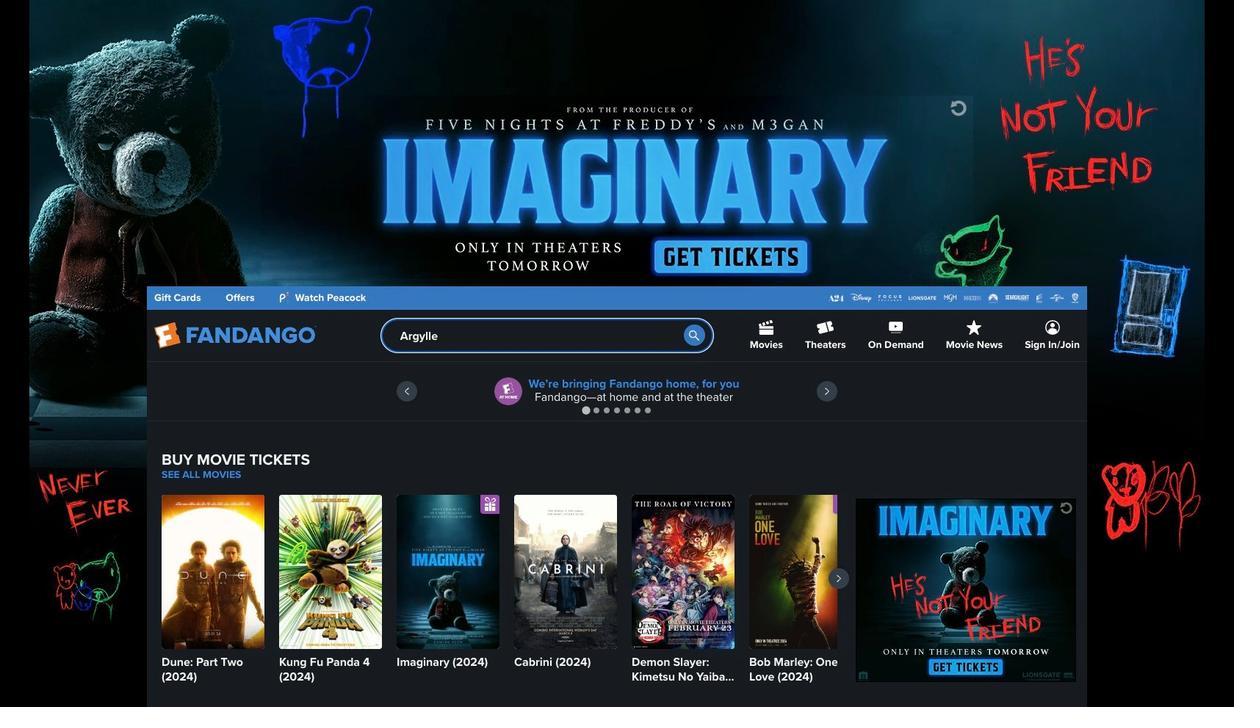 Task type: vqa. For each thing, say whether or not it's contained in the screenshot.
dune: part two fan first premieres in imax "image"
no



Task type: locate. For each thing, give the bounding box(es) containing it.
dune: part two (2024) poster image
[[162, 495, 265, 650]]

None search field
[[381, 319, 713, 353]]

offer icon image
[[495, 378, 523, 406]]

gift box white image
[[481, 495, 500, 514]]

region
[[147, 362, 1087, 421]]

0 vertical spatial advertisement element
[[261, 96, 974, 279]]

demon slayer: kimetsu no yaiba - to the hashira training (2024) poster image
[[632, 495, 735, 650]]

advertisement element
[[261, 96, 974, 279], [856, 499, 1076, 683]]

kung fu panda 4 (2024) poster image
[[279, 495, 382, 650]]



Task type: describe. For each thing, give the bounding box(es) containing it.
Search by city, state, zip or movie text field
[[381, 319, 713, 353]]

select a slide to show tab list
[[147, 405, 1087, 416]]

gift box white image
[[834, 495, 852, 514]]

bob marley: one love (2024) poster image
[[749, 495, 852, 650]]

cabrini (2024) poster image
[[514, 495, 617, 650]]

1 vertical spatial advertisement element
[[856, 499, 1076, 683]]

imaginary (2024) poster image
[[397, 495, 500, 650]]



